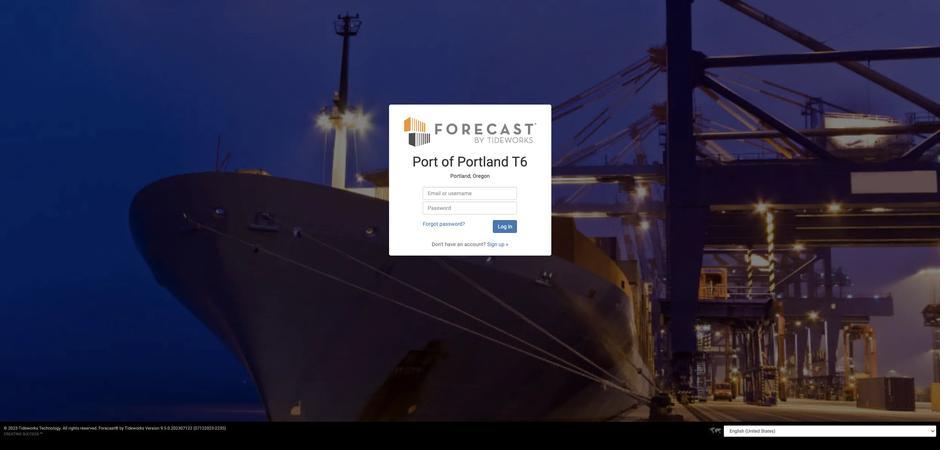 Task type: locate. For each thing, give the bounding box(es) containing it.
©
[[4, 426, 7, 431]]

forecast® by tideworks image
[[404, 116, 537, 147]]

success
[[23, 432, 39, 436]]

sign up » link
[[487, 241, 509, 247]]

tideworks
[[19, 426, 38, 431], [125, 426, 144, 431]]

tideworks up success
[[19, 426, 38, 431]]

forgot password? link
[[423, 221, 465, 227]]

tideworks right by
[[125, 426, 144, 431]]

reserved.
[[80, 426, 98, 431]]

in
[[509, 224, 513, 230]]

(07122023-
[[194, 426, 215, 431]]

forgot
[[423, 221, 439, 227]]

2235)
[[215, 426, 226, 431]]

2023
[[8, 426, 18, 431]]

don't have an account? sign up »
[[432, 241, 509, 247]]

port
[[413, 154, 438, 170]]

forgot password? log in
[[423, 221, 513, 230]]

1 tideworks from the left
[[19, 426, 38, 431]]

0 horizontal spatial tideworks
[[19, 426, 38, 431]]

password?
[[440, 221, 465, 227]]

1 horizontal spatial tideworks
[[125, 426, 144, 431]]

t6
[[512, 154, 528, 170]]

oregon
[[473, 173, 490, 179]]

sign
[[487, 241, 498, 247]]

portland
[[458, 154, 509, 170]]

have
[[445, 241, 456, 247]]

portland,
[[451, 173, 472, 179]]

port of portland t6 portland, oregon
[[413, 154, 528, 179]]

2 tideworks from the left
[[125, 426, 144, 431]]

Password password field
[[423, 202, 518, 214]]

Email or username text field
[[423, 187, 518, 200]]

of
[[442, 154, 454, 170]]



Task type: vqa. For each thing, say whether or not it's contained in the screenshot.
THE "EMAIL OR USERNAME" text box
yes



Task type: describe. For each thing, give the bounding box(es) containing it.
creating
[[4, 432, 22, 436]]

forecast®
[[99, 426, 118, 431]]

don't
[[432, 241, 444, 247]]

rights
[[69, 426, 79, 431]]

℠
[[40, 432, 43, 436]]

an
[[458, 241, 463, 247]]

all
[[63, 426, 68, 431]]

»
[[506, 241, 509, 247]]

technology.
[[39, 426, 62, 431]]

log
[[498, 224, 507, 230]]

up
[[499, 241, 505, 247]]

by
[[119, 426, 124, 431]]

account?
[[465, 241, 486, 247]]

log in button
[[493, 220, 518, 233]]

9.5.0.202307122
[[161, 426, 192, 431]]

version
[[145, 426, 160, 431]]

© 2023 tideworks technology. all rights reserved. forecast® by tideworks version 9.5.0.202307122 (07122023-2235) creating success ℠
[[4, 426, 226, 436]]



